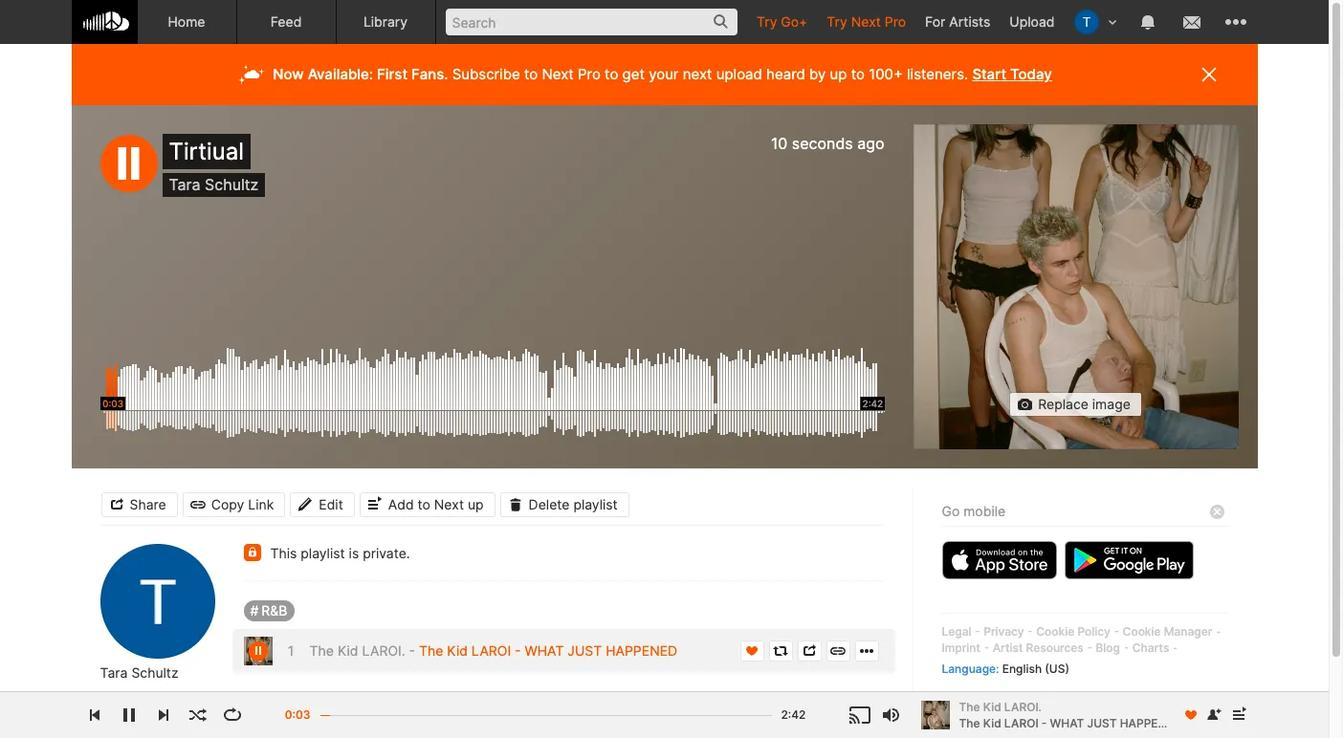 Task type: describe. For each thing, give the bounding box(es) containing it.
copy link button
[[183, 492, 285, 517]]

is
[[349, 545, 359, 562]]

this
[[270, 545, 297, 562]]

fans.
[[411, 65, 448, 83]]

legal ⁃ privacy ⁃ cookie policy ⁃ cookie manager ⁃ imprint ⁃ artist resources ⁃ blog ⁃ charts ⁃ language: english (us)
[[942, 625, 1222, 676]]

start
[[973, 65, 1007, 83]]

copy link
[[211, 496, 274, 512]]

policy
[[1078, 625, 1111, 639]]

this playlist is private.
[[270, 545, 410, 562]]

1 horizontal spatial next
[[542, 65, 574, 83]]

library
[[364, 13, 408, 30]]

1 vertical spatial pro
[[578, 65, 601, 83]]

english
[[1003, 662, 1042, 676]]

laroi. for kid
[[1005, 700, 1042, 714]]

r&b link
[[244, 601, 295, 622]]

(us)
[[1045, 662, 1070, 676]]

up inside button
[[468, 496, 484, 512]]

laroi. for the
[[362, 643, 405, 659]]

r&b
[[262, 603, 287, 619]]

dismiss image
[[1210, 505, 1224, 519]]

try next pro
[[827, 13, 906, 30]]

blog link
[[1096, 641, 1121, 655]]

Search search field
[[445, 9, 738, 35]]

charts link
[[1133, 641, 1170, 655]]

to left get
[[605, 65, 619, 83]]

home
[[168, 13, 205, 30]]

charts
[[1133, 641, 1170, 655]]

legal link
[[942, 625, 972, 639]]

manager
[[1164, 625, 1213, 639]]

the kid laroi. - the kid laroi - what just happened
[[310, 643, 678, 659]]

tirtiual tara schultz
[[169, 138, 259, 194]]

upload
[[1010, 13, 1055, 30]]

⁃ down policy
[[1087, 641, 1093, 655]]

⁃ up artist resources "link"
[[1027, 625, 1034, 639]]

artist
[[993, 641, 1023, 655]]

0 horizontal spatial -
[[409, 643, 415, 659]]

replace
[[1038, 396, 1089, 412]]

replace image button
[[1010, 392, 1142, 417]]

add to next up
[[388, 496, 484, 512]]

copy
[[211, 496, 244, 512]]

go
[[942, 503, 960, 520]]

0 vertical spatial just
[[568, 643, 602, 659]]

add
[[388, 496, 414, 512]]

next inside button
[[434, 496, 464, 512]]

blog
[[1096, 641, 1121, 655]]

share button
[[101, 492, 178, 517]]

⁃ down 'cookie manager' link
[[1173, 641, 1179, 655]]

0 horizontal spatial what
[[525, 643, 564, 659]]

to left 100+
[[851, 65, 865, 83]]

0 vertical spatial next
[[851, 13, 881, 30]]

1 cookie from the left
[[1037, 625, 1075, 639]]

home link
[[137, 0, 237, 44]]

start today link
[[973, 65, 1052, 83]]

try go+ link
[[747, 0, 818, 43]]

heard
[[767, 65, 806, 83]]

privacy
[[984, 625, 1024, 639]]

1 vertical spatial tara
[[100, 665, 128, 681]]

imprint link
[[942, 641, 981, 655]]

to right subscribe
[[524, 65, 538, 83]]

0 vertical spatial the kid laroi - what just happened element
[[913, 124, 1239, 450]]

language:
[[942, 662, 999, 676]]

ago
[[858, 134, 885, 153]]

artist resources link
[[993, 641, 1084, 655]]

1 vertical spatial the kid laroi. link
[[959, 700, 1173, 716]]

today
[[1010, 65, 1052, 83]]

1 vertical spatial tara schultz's avatar element
[[100, 544, 215, 659]]

feed link
[[237, 0, 336, 44]]

for
[[925, 13, 946, 30]]

share
[[130, 496, 166, 512]]

try next pro link
[[818, 0, 916, 43]]

now available: first fans. subscribe to next pro to get your next upload heard by up to 100+ listeners. start today
[[273, 65, 1052, 83]]

100+
[[869, 65, 903, 83]]

1 horizontal spatial -
[[515, 643, 521, 659]]

library link
[[336, 0, 436, 44]]

private.
[[363, 545, 410, 562]]

cookie manager link
[[1123, 625, 1213, 639]]

⁃ up blog link
[[1114, 625, 1120, 639]]

for artists link
[[916, 0, 1000, 43]]

try go+
[[757, 13, 808, 30]]

mobile
[[964, 503, 1006, 520]]

1 vertical spatial tara schultz link
[[100, 665, 178, 682]]

0 vertical spatial tara schultz link
[[169, 175, 259, 194]]

schultz inside tirtiual tara schultz
[[205, 175, 259, 194]]

⁃ left artist
[[984, 641, 990, 655]]

your
[[649, 65, 679, 83]]

tirtiual
[[169, 138, 244, 166]]



Task type: vqa. For each thing, say whether or not it's contained in the screenshot.
account
no



Task type: locate. For each thing, give the bounding box(es) containing it.
0 horizontal spatial schultz
[[131, 665, 178, 681]]

delete playlist button
[[500, 492, 629, 517]]

playlist left is
[[301, 545, 345, 562]]

tara schultz
[[100, 665, 178, 681]]

laroi. right '1'
[[362, 643, 405, 659]]

0 vertical spatial up
[[830, 65, 847, 83]]

by
[[810, 65, 826, 83]]

0 horizontal spatial next
[[434, 496, 464, 512]]

privacy link
[[984, 625, 1024, 639]]

playlist
[[574, 496, 618, 512], [301, 545, 345, 562]]

playlist inside button
[[574, 496, 618, 512]]

go+
[[781, 13, 808, 30]]

1 vertical spatial laroi.
[[1005, 700, 1042, 714]]

0 horizontal spatial the kid laroi - what just happened link
[[419, 643, 678, 659]]

the kid laroi. the kid laroi - what just happened
[[959, 700, 1182, 731]]

to inside button
[[418, 496, 431, 512]]

1 horizontal spatial try
[[827, 13, 848, 30]]

⁃
[[975, 625, 981, 639], [1027, 625, 1034, 639], [1114, 625, 1120, 639], [1216, 625, 1222, 639], [984, 641, 990, 655], [1087, 641, 1093, 655], [1124, 641, 1130, 655], [1173, 641, 1179, 655]]

0 vertical spatial tara
[[169, 175, 201, 194]]

to
[[524, 65, 538, 83], [605, 65, 619, 83], [851, 65, 865, 83], [418, 496, 431, 512]]

progress bar
[[320, 706, 772, 738]]

0 vertical spatial the kid laroi - what just happened link
[[419, 643, 678, 659]]

schultz
[[205, 175, 259, 194], [131, 665, 178, 681]]

1 vertical spatial the kid laroi - what just happened link
[[959, 715, 1182, 733]]

2 cookie from the left
[[1123, 625, 1161, 639]]

the kid laroi - what just happened link
[[419, 643, 678, 659], [959, 715, 1182, 733]]

for artists
[[925, 13, 991, 30]]

just inside the kid laroi. the kid laroi - what just happened
[[1088, 716, 1117, 731]]

0 horizontal spatial playlist
[[301, 545, 345, 562]]

replace image
[[1038, 396, 1131, 412]]

cookie up resources
[[1037, 625, 1075, 639]]

laroi inside the kid laroi. the kid laroi - what just happened
[[1005, 716, 1039, 731]]

laroi. down english
[[1005, 700, 1042, 714]]

1 horizontal spatial the kid laroi - what just happened link
[[959, 715, 1182, 733]]

try inside try go+ "link"
[[757, 13, 777, 30]]

cookie
[[1037, 625, 1075, 639], [1123, 625, 1161, 639]]

0 vertical spatial laroi
[[472, 643, 511, 659]]

get
[[623, 65, 645, 83]]

tara schultz's avatar element up tara schultz
[[100, 544, 215, 659]]

delete playlist
[[529, 496, 618, 512]]

1 vertical spatial laroi
[[1005, 716, 1039, 731]]

1 horizontal spatial what
[[1050, 716, 1085, 731]]

listeners.
[[907, 65, 969, 83]]

0 horizontal spatial laroi
[[472, 643, 511, 659]]

the kid laroi. link
[[310, 643, 405, 659], [959, 700, 1173, 716]]

to right add
[[418, 496, 431, 512]]

now
[[273, 65, 304, 83]]

0:03
[[285, 708, 311, 722]]

1 horizontal spatial schultz
[[205, 175, 259, 194]]

try left go+
[[757, 13, 777, 30]]

next up image
[[1227, 704, 1250, 727]]

0 vertical spatial pro
[[885, 13, 906, 30]]

1 horizontal spatial tara
[[169, 175, 201, 194]]

happened
[[606, 643, 678, 659], [1120, 716, 1182, 731]]

next up 100+
[[851, 13, 881, 30]]

image
[[1093, 396, 1131, 412]]

0 horizontal spatial tara
[[100, 665, 128, 681]]

0 horizontal spatial pro
[[578, 65, 601, 83]]

1 horizontal spatial just
[[1088, 716, 1117, 731]]

tara inside tirtiual tara schultz
[[169, 175, 201, 194]]

0 vertical spatial tara schultz's avatar element
[[1074, 10, 1099, 34]]

just
[[568, 643, 602, 659], [1088, 716, 1117, 731]]

resources
[[1026, 641, 1084, 655]]

try
[[757, 13, 777, 30], [827, 13, 848, 30]]

laroi. inside the kid laroi. the kid laroi - what just happened
[[1005, 700, 1042, 714]]

10 seconds ago
[[771, 134, 885, 153]]

1 horizontal spatial the kid laroi. link
[[959, 700, 1173, 716]]

⁃ right blog link
[[1124, 641, 1130, 655]]

available:
[[308, 65, 373, 83]]

try right go+
[[827, 13, 848, 30]]

1 horizontal spatial up
[[830, 65, 847, 83]]

2 try from the left
[[827, 13, 848, 30]]

next
[[683, 65, 712, 83]]

tara
[[169, 175, 201, 194], [100, 665, 128, 681]]

0 vertical spatial the kid laroi. link
[[310, 643, 405, 659]]

subscribe
[[452, 65, 520, 83]]

first
[[377, 65, 408, 83]]

up
[[830, 65, 847, 83], [468, 496, 484, 512]]

1 vertical spatial the kid laroi - what just happened element
[[244, 637, 272, 666]]

0 horizontal spatial happened
[[606, 643, 678, 659]]

try for try next pro
[[827, 13, 848, 30]]

link
[[248, 496, 274, 512]]

happened inside the kid laroi. the kid laroi - what just happened
[[1120, 716, 1182, 731]]

0 horizontal spatial cookie
[[1037, 625, 1075, 639]]

add to next up button
[[360, 492, 495, 517]]

1 horizontal spatial tara schultz's avatar element
[[1074, 10, 1099, 34]]

⁃ right manager
[[1216, 625, 1222, 639]]

0 vertical spatial happened
[[606, 643, 678, 659]]

next down search search box
[[542, 65, 574, 83]]

0 vertical spatial what
[[525, 643, 564, 659]]

1 vertical spatial up
[[468, 496, 484, 512]]

delete
[[529, 496, 570, 512]]

tara schultz link
[[169, 175, 259, 194], [100, 665, 178, 682]]

tara schultz's avatar element right "upload"
[[1074, 10, 1099, 34]]

1 horizontal spatial cookie
[[1123, 625, 1161, 639]]

1
[[287, 643, 295, 659]]

0 horizontal spatial try
[[757, 13, 777, 30]]

what inside the kid laroi. the kid laroi - what just happened
[[1050, 716, 1085, 731]]

⁃ right legal link
[[975, 625, 981, 639]]

legal
[[942, 625, 972, 639]]

laroi
[[472, 643, 511, 659], [1005, 716, 1039, 731]]

try for try go+
[[757, 13, 777, 30]]

2 horizontal spatial next
[[851, 13, 881, 30]]

10
[[771, 134, 788, 153]]

what
[[525, 643, 564, 659], [1050, 716, 1085, 731]]

1 vertical spatial schultz
[[131, 665, 178, 681]]

playlist right delete on the left of the page
[[574, 496, 618, 512]]

1 vertical spatial what
[[1050, 716, 1085, 731]]

- inside the kid laroi. the kid laroi - what just happened
[[1042, 716, 1047, 731]]

2 vertical spatial the kid laroi - what just happened element
[[921, 701, 950, 730]]

1 horizontal spatial playlist
[[574, 496, 618, 512]]

1 horizontal spatial laroi.
[[1005, 700, 1042, 714]]

pro left get
[[578, 65, 601, 83]]

feed
[[270, 13, 302, 30]]

1 vertical spatial happened
[[1120, 716, 1182, 731]]

0 horizontal spatial just
[[568, 643, 602, 659]]

1 horizontal spatial laroi
[[1005, 716, 1039, 731]]

None search field
[[436, 0, 747, 43]]

playlist for delete
[[574, 496, 618, 512]]

-
[[409, 643, 415, 659], [515, 643, 521, 659], [1042, 716, 1047, 731]]

0 horizontal spatial tara schultz's avatar element
[[100, 544, 215, 659]]

up left delete on the left of the page
[[468, 496, 484, 512]]

0 horizontal spatial laroi.
[[362, 643, 405, 659]]

0 horizontal spatial up
[[468, 496, 484, 512]]

next
[[851, 13, 881, 30], [542, 65, 574, 83], [434, 496, 464, 512]]

the kid laroi. link down (us)
[[959, 700, 1173, 716]]

pro left for on the top right
[[885, 13, 906, 30]]

the kid laroi. link right '1'
[[310, 643, 405, 659]]

2 vertical spatial next
[[434, 496, 464, 512]]

1 try from the left
[[757, 13, 777, 30]]

cookie up charts
[[1123, 625, 1161, 639]]

artists
[[949, 13, 991, 30]]

0 horizontal spatial the kid laroi. link
[[310, 643, 405, 659]]

1 horizontal spatial happened
[[1120, 716, 1182, 731]]

1 vertical spatial next
[[542, 65, 574, 83]]

upload link
[[1000, 0, 1065, 43]]

cookie policy link
[[1037, 625, 1111, 639]]

upload
[[716, 65, 763, 83]]

playlist for this
[[301, 545, 345, 562]]

1 vertical spatial just
[[1088, 716, 1117, 731]]

up right by
[[830, 65, 847, 83]]

the
[[310, 643, 334, 659], [419, 643, 443, 659], [959, 700, 980, 714], [959, 716, 980, 731]]

next right add
[[434, 496, 464, 512]]

edit
[[319, 496, 343, 512]]

try inside try next pro link
[[827, 13, 848, 30]]

2:42
[[781, 708, 806, 722]]

1 horizontal spatial pro
[[885, 13, 906, 30]]

seconds
[[792, 134, 853, 153]]

edit button
[[290, 492, 355, 517]]

0 vertical spatial laroi.
[[362, 643, 405, 659]]

tara schultz's avatar element
[[1074, 10, 1099, 34], [100, 544, 215, 659]]

0 vertical spatial schultz
[[205, 175, 259, 194]]

2 horizontal spatial -
[[1042, 716, 1047, 731]]

0 vertical spatial playlist
[[574, 496, 618, 512]]

1 vertical spatial playlist
[[301, 545, 345, 562]]

the kid laroi - what just happened element
[[913, 124, 1239, 450], [244, 637, 272, 666], [921, 701, 950, 730]]

go mobile
[[942, 503, 1006, 520]]

kid
[[338, 643, 358, 659], [447, 643, 468, 659], [983, 700, 1002, 714], [983, 716, 1002, 731]]

imprint
[[942, 641, 981, 655]]



